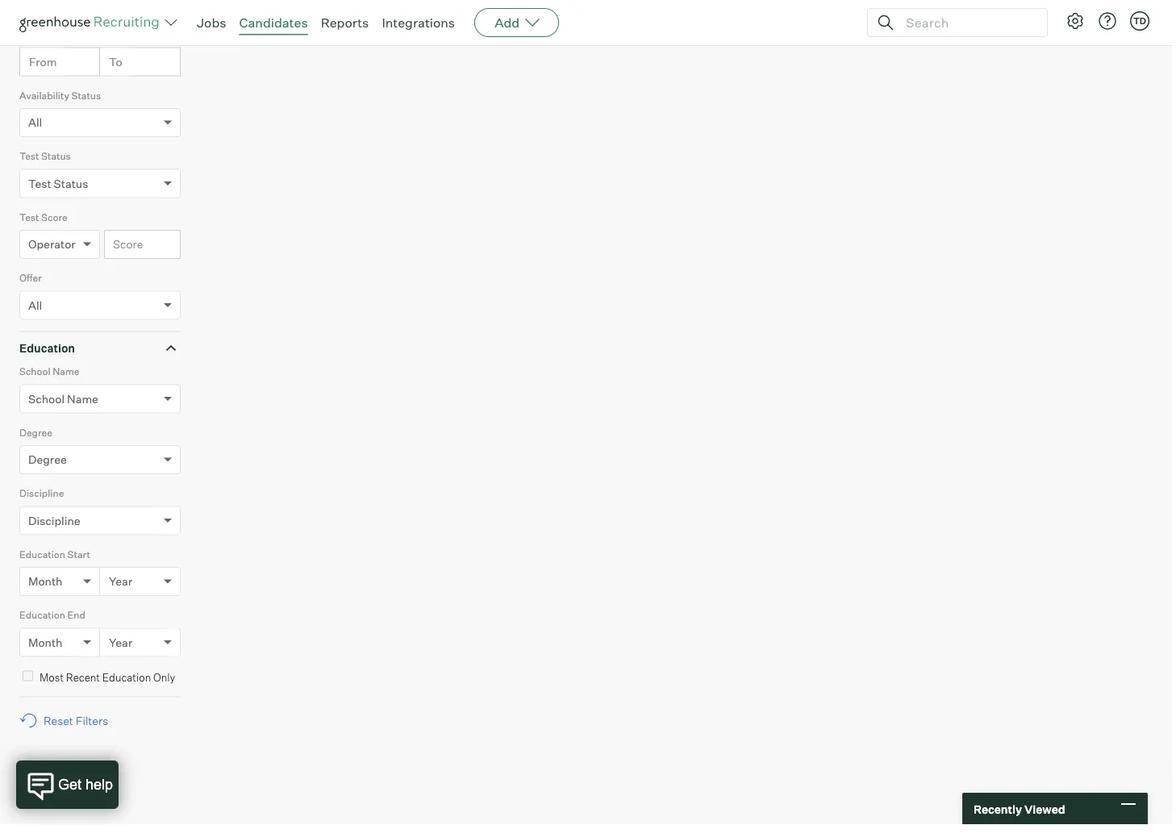 Task type: vqa. For each thing, say whether or not it's contained in the screenshot.
right 'Email'
no



Task type: describe. For each thing, give the bounding box(es) containing it.
reset
[[44, 714, 73, 728]]

school name element
[[19, 364, 181, 425]]

td button
[[1128, 8, 1154, 34]]

reset filters button
[[19, 706, 116, 736]]

test for test status
[[19, 150, 39, 162]]

date
[[63, 28, 85, 41]]

td button
[[1131, 11, 1150, 31]]

operator
[[28, 237, 76, 252]]

viewed
[[1025, 803, 1066, 817]]

recent
[[66, 671, 100, 684]]

test score
[[19, 211, 68, 223]]

reset filters
[[44, 714, 108, 728]]

recently
[[974, 803, 1023, 817]]

discipline element
[[19, 486, 181, 547]]

jobs link
[[197, 15, 226, 31]]

availability
[[19, 89, 69, 101]]

most recent education only
[[40, 671, 175, 684]]

integrations link
[[382, 15, 455, 31]]

0 vertical spatial degree
[[19, 427, 52, 439]]

status for all
[[71, 89, 101, 101]]

year for education start
[[109, 575, 133, 589]]

0 vertical spatial name
[[53, 366, 80, 378]]

0 vertical spatial school name
[[19, 366, 80, 378]]

1 vertical spatial school
[[28, 392, 65, 406]]

scorecards
[[111, 1, 166, 14]]

candidates
[[239, 15, 308, 31]]

1 vertical spatial test status
[[28, 177, 88, 191]]

0 vertical spatial test status
[[19, 150, 71, 162]]

integrations
[[382, 15, 455, 31]]

education for education end
[[19, 610, 65, 622]]

all for availability status
[[28, 116, 42, 130]]

reports
[[321, 15, 369, 31]]

add button
[[475, 8, 560, 37]]

Score number field
[[104, 230, 181, 259]]

candidates link
[[239, 15, 308, 31]]

Search text field
[[903, 11, 1033, 34]]

offer
[[19, 272, 42, 284]]

status for test status
[[41, 150, 71, 162]]

year for education end
[[109, 636, 133, 650]]

availability status element
[[19, 88, 181, 149]]



Task type: locate. For each thing, give the bounding box(es) containing it.
from
[[29, 55, 57, 69]]

1 all from the top
[[28, 116, 42, 130]]

name down offer element
[[53, 366, 80, 378]]

completed
[[56, 1, 109, 14]]

degree up discipline element
[[28, 453, 67, 467]]

0 vertical spatial all
[[28, 116, 42, 130]]

education
[[19, 341, 75, 355], [19, 549, 65, 561], [19, 610, 65, 622], [102, 671, 151, 684]]

year up most recent education only at left
[[109, 636, 133, 650]]

month
[[28, 575, 63, 589], [28, 636, 63, 650]]

year
[[109, 575, 133, 589], [109, 636, 133, 650]]

all
[[28, 116, 42, 130], [28, 298, 42, 313]]

1 vertical spatial name
[[67, 392, 98, 406]]

interview date
[[19, 28, 85, 41]]

discipline
[[19, 488, 64, 500], [28, 514, 80, 528]]

education for education
[[19, 341, 75, 355]]

status right availability
[[71, 89, 101, 101]]

Most Recent Education Only checkbox
[[23, 671, 33, 682]]

month down education start
[[28, 575, 63, 589]]

score
[[41, 211, 68, 223]]

1 month from the top
[[28, 575, 63, 589]]

reports link
[[321, 15, 369, 31]]

education up the school name element
[[19, 341, 75, 355]]

configure image
[[1066, 11, 1086, 31]]

2 month from the top
[[28, 636, 63, 650]]

all down offer
[[28, 298, 42, 313]]

2 year from the top
[[109, 636, 133, 650]]

degree element
[[19, 425, 181, 486]]

education start
[[19, 549, 90, 561]]

status down availability status element
[[41, 150, 71, 162]]

all down availability
[[28, 116, 42, 130]]

education left end
[[19, 610, 65, 622]]

1 vertical spatial all
[[28, 298, 42, 313]]

1 vertical spatial degree
[[28, 453, 67, 467]]

greenhouse recruiting image
[[19, 13, 165, 32]]

1 vertical spatial year
[[109, 636, 133, 650]]

recently viewed
[[974, 803, 1066, 817]]

offer element
[[19, 271, 181, 332]]

1 vertical spatial school name
[[28, 392, 98, 406]]

all inside offer element
[[28, 298, 42, 313]]

jobs
[[197, 15, 226, 31]]

0 vertical spatial month
[[28, 575, 63, 589]]

1 year from the top
[[109, 575, 133, 589]]

1 vertical spatial status
[[41, 150, 71, 162]]

school name
[[19, 366, 80, 378], [28, 392, 98, 406]]

all for offer
[[28, 298, 42, 313]]

status up score
[[54, 177, 88, 191]]

1 vertical spatial test
[[28, 177, 51, 191]]

test
[[19, 150, 39, 162], [28, 177, 51, 191], [19, 211, 39, 223]]

0 vertical spatial year
[[109, 575, 133, 589]]

2 vertical spatial test
[[19, 211, 39, 223]]

education for education start
[[19, 549, 65, 561]]

education end
[[19, 610, 85, 622]]

end
[[67, 610, 85, 622]]

0 vertical spatial test
[[19, 150, 39, 162]]

test status up score
[[28, 177, 88, 191]]

filters
[[76, 714, 108, 728]]

2 vertical spatial status
[[54, 177, 88, 191]]

availability status
[[19, 89, 101, 101]]

name
[[53, 366, 80, 378], [67, 392, 98, 406]]

2 all from the top
[[28, 298, 42, 313]]

test for operator
[[19, 211, 39, 223]]

month for start
[[28, 575, 63, 589]]

test status down availability
[[19, 150, 71, 162]]

only
[[153, 671, 175, 684]]

year down discipline element
[[109, 575, 133, 589]]

1 vertical spatial month
[[28, 636, 63, 650]]

start
[[67, 549, 90, 561]]

test status
[[19, 150, 71, 162], [28, 177, 88, 191]]

education left start
[[19, 549, 65, 561]]

to
[[109, 55, 122, 69]]

completed scorecards
[[56, 1, 166, 14]]

0 vertical spatial school
[[19, 366, 51, 378]]

0 vertical spatial discipline
[[19, 488, 64, 500]]

month for end
[[28, 636, 63, 650]]

most
[[40, 671, 64, 684]]

status
[[71, 89, 101, 101], [41, 150, 71, 162], [54, 177, 88, 191]]

interview
[[19, 28, 61, 41]]

month down education end
[[28, 636, 63, 650]]

0 vertical spatial status
[[71, 89, 101, 101]]

school
[[19, 366, 51, 378], [28, 392, 65, 406]]

1 vertical spatial discipline
[[28, 514, 80, 528]]

td
[[1134, 15, 1147, 26]]

add
[[495, 15, 520, 31]]

education left only
[[102, 671, 151, 684]]

name up degree element on the bottom of page
[[67, 392, 98, 406]]

degree down the school name element
[[19, 427, 52, 439]]

test status element
[[19, 149, 181, 210]]

degree
[[19, 427, 52, 439], [28, 453, 67, 467]]

all inside availability status element
[[28, 116, 42, 130]]



